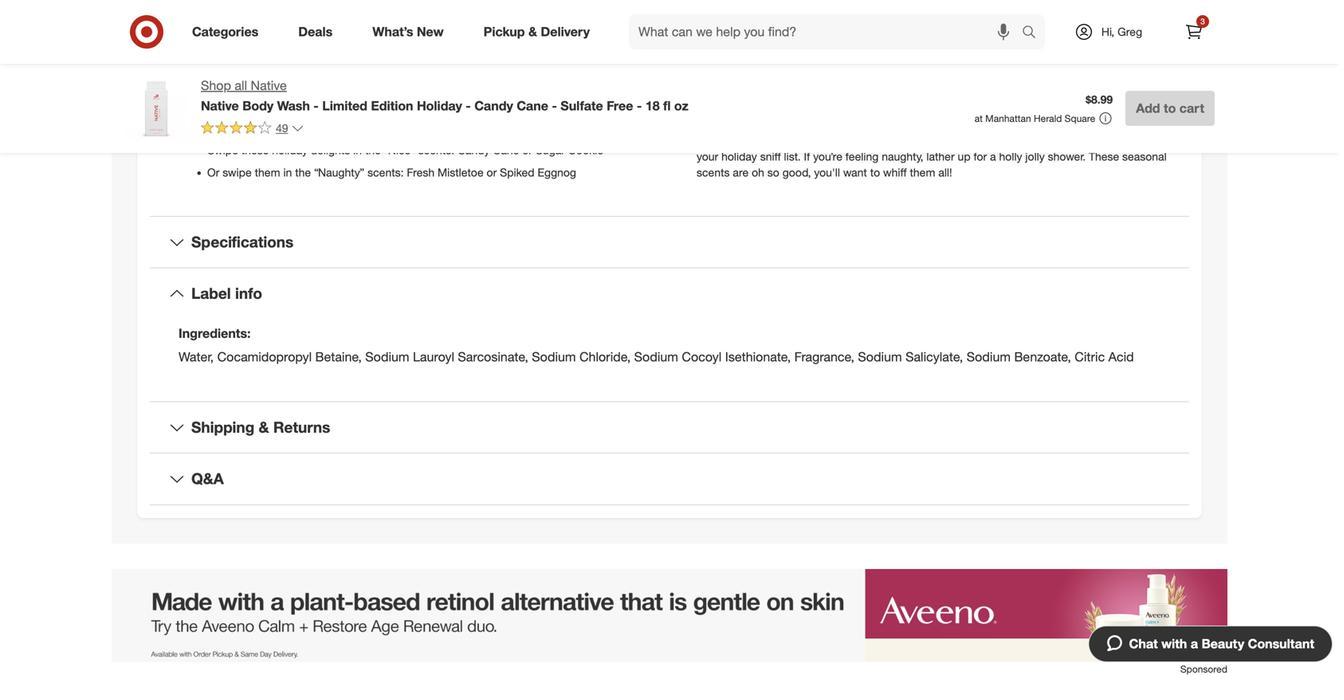 Task type: locate. For each thing, give the bounding box(es) containing it.
0 vertical spatial merry
[[988, 70, 1017, 84]]

the down delights
[[295, 166, 311, 180]]

of up ingredients.
[[889, 118, 898, 132]]

1 vertical spatial holiday
[[417, 98, 462, 114]]

or up smelling
[[963, 54, 973, 68]]

- right wash
[[314, 98, 319, 114]]

swipe
[[223, 166, 252, 180]]

swipe these holiday delights in the "nice" scents: candy cane or sugar cookie
[[207, 143, 604, 157]]

feeling down the natural at right top
[[970, 134, 1004, 148]]

and up free
[[600, 83, 619, 97]]

1 horizontal spatial holiday
[[1002, 54, 1040, 68]]

for up sure
[[1074, 118, 1088, 132]]

of inside clean up your holiday routine with body wash that's free of sulfates, parabens, and phthalates
[[490, 83, 500, 97]]

isethionate,
[[725, 349, 791, 365]]

parabens, up sulfate on the top left
[[547, 83, 597, 97]]

the down ingredients
[[365, 143, 381, 157]]

1 them from the left
[[910, 166, 936, 180]]

shipping
[[191, 418, 255, 436]]

"nice" up synthetic,
[[697, 102, 728, 116]]

consultant
[[1248, 636, 1315, 652]]

0 horizontal spatial merry
[[542, 121, 572, 135]]

so
[[768, 166, 780, 180]]

limited
[[322, 98, 368, 114]]

0 vertical spatial that's
[[438, 83, 465, 97]]

that's down synthetic,
[[697, 134, 724, 148]]

$8.99
[[1086, 93, 1113, 107]]

peppermint
[[455, 60, 513, 74]]

0 vertical spatial in
[[755, 70, 763, 84]]

fragrances down is
[[807, 118, 860, 132]]

2 - from the left
[[466, 98, 471, 114]]

1 horizontal spatial that's
[[697, 134, 724, 148]]

1 horizontal spatial up
[[958, 150, 971, 164]]

that up swipe these holiday delights in the "nice" scents: candy cane or sugar cookie
[[407, 121, 426, 135]]

clean
[[585, 121, 612, 135]]

if right list.
[[804, 150, 810, 164]]

parabens, down bring
[[902, 102, 951, 116]]

holiday
[[1002, 54, 1040, 68], [417, 98, 462, 114]]

natural
[[982, 118, 1016, 132]]

1 horizontal spatial scents
[[846, 70, 879, 84]]

0 vertical spatial free
[[468, 83, 487, 97]]

0 horizontal spatial sulfates,
[[503, 83, 544, 97]]

0 horizontal spatial routine
[[319, 83, 353, 97]]

"naughty"
[[1081, 86, 1132, 100], [314, 166, 365, 180]]

up up phthalates
[[239, 83, 252, 97]]

1 horizontal spatial the
[[365, 143, 381, 157]]

want
[[844, 166, 867, 180]]

holiday up wash
[[280, 83, 316, 97]]

does
[[236, 60, 261, 74]]

sure
[[1063, 134, 1085, 148]]

pickup
[[484, 24, 525, 40]]

2 vertical spatial in
[[283, 166, 292, 180]]

a left holly
[[990, 150, 996, 164]]

0 horizontal spatial up
[[239, 83, 252, 97]]

chat with a beauty consultant
[[1129, 636, 1315, 652]]

a inside button
[[1191, 636, 1198, 652]]

0 horizontal spatial "naughty"
[[314, 166, 365, 180]]

holiday
[[808, 70, 843, 84], [280, 83, 316, 97], [272, 143, 308, 157], [722, 150, 757, 164]]

body right this
[[285, 60, 311, 74]]

add
[[1101, 134, 1120, 148]]

1 horizontal spatial if
[[929, 134, 935, 148]]

wash down limited
[[725, 70, 751, 84]]

free right is
[[822, 102, 842, 116]]

routine up limited
[[319, 83, 353, 97]]

vanilla
[[621, 60, 652, 74]]

sodium left cocoyl
[[634, 349, 679, 365]]

0 vertical spatial up
[[239, 83, 252, 97]]

1 horizontal spatial naturally
[[782, 134, 824, 148]]

0 horizontal spatial that's
[[438, 83, 465, 97]]

1 vertical spatial the
[[365, 143, 381, 157]]

1 horizontal spatial that
[[789, 102, 808, 116]]

1 vertical spatial in
[[353, 143, 362, 157]]

- left sulfate on the top left
[[552, 98, 557, 114]]

a left the flurry on the left of the page
[[538, 60, 544, 74]]

your inside clean up your holiday routine with body wash that's free of sulfates, parabens, and phthalates
[[255, 83, 277, 97]]

1 vertical spatial "naughty"
[[314, 166, 365, 180]]

4 - from the left
[[637, 98, 642, 114]]

0 horizontal spatial "nice"
[[384, 143, 415, 157]]

in right delights
[[353, 143, 362, 157]]

1 vertical spatial for
[[974, 150, 987, 164]]

1 vertical spatial that
[[789, 102, 808, 116]]

"naughty" up the use
[[1081, 86, 1132, 100]]

0 horizontal spatial free
[[468, 83, 487, 97]]

fragrances up make
[[1019, 118, 1071, 132]]

sodium left lauroyl
[[365, 349, 409, 365]]

1 vertical spatial sulfates,
[[857, 102, 899, 116]]

that's down what does this body wash smell like? refreshing peppermint and a flurry of sweet vanilla
[[438, 83, 465, 97]]

free inside description for a limited time only, native presents their naughty or nice holiday collection that includes body wash in popular holiday scents leaving skin smelling merry & bright. no matter the season, native keeps it clean, simple, and effective. bring joy to your routine with any "naughty" or "nice" body wash that is free of sulfates, parabens, and phthalates. at native we use both safe, synthetic, sustainable fragrances (free of phthalates) and natural fragrances for our body wash that's made with naturally derived ingredients. if you're feeling nice, make sure to add these to your holiday sniff list. if you're feeling naughty, lather up for a holly jolly shower. these seasonal scents are oh so good, you'll want to whiff them all!
[[822, 102, 842, 116]]

0 vertical spatial "nice"
[[697, 102, 728, 116]]

fragrances
[[807, 118, 860, 132], [1019, 118, 1071, 132]]

of
[[576, 60, 585, 74], [490, 83, 500, 97], [845, 102, 854, 116], [889, 118, 898, 132]]

candy up mistletoe
[[458, 143, 490, 157]]

lather
[[927, 150, 955, 164]]

0 vertical spatial the
[[1119, 70, 1135, 84]]

0 horizontal spatial scents:
[[368, 166, 404, 180]]

sulfates, down peppermint
[[503, 83, 544, 97]]

at
[[975, 112, 983, 124]]

1 horizontal spatial fragrances
[[1019, 118, 1071, 132]]

square
[[1065, 112, 1096, 124]]

2 horizontal spatial in
[[755, 70, 763, 84]]

0 vertical spatial that
[[1094, 54, 1113, 68]]

1 vertical spatial that's
[[697, 134, 724, 148]]

that's inside description for a limited time only, native presents their naughty or nice holiday collection that includes body wash in popular holiday scents leaving skin smelling merry & bright. no matter the season, native keeps it clean, simple, and effective. bring joy to your routine with any "naughty" or "nice" body wash that is free of sulfates, parabens, and phthalates. at native we use both safe, synthetic, sustainable fragrances (free of phthalates) and natural fragrances for our body wash that's made with naturally derived ingredients. if you're feeling nice, make sure to add these to your holiday sniff list. if you're feeling naughty, lather up for a holly jolly shower. these seasonal scents are oh so good, you'll want to whiff them all!
[[697, 134, 724, 148]]

benzoate,
[[1015, 349, 1072, 365]]

1 horizontal spatial "nice"
[[697, 102, 728, 116]]

and right simple,
[[845, 86, 864, 100]]

1 horizontal spatial for
[[1074, 118, 1088, 132]]

0 horizontal spatial the
[[295, 166, 311, 180]]

them left all!
[[910, 166, 936, 180]]

0 vertical spatial cane
[[517, 98, 549, 114]]

0 horizontal spatial fragrances
[[807, 118, 860, 132]]

water,
[[179, 349, 214, 365]]

0 vertical spatial skin
[[921, 70, 941, 84]]

0 vertical spatial you're
[[938, 134, 967, 148]]

1 fragrances from the left
[[807, 118, 860, 132]]

smelling
[[944, 70, 985, 84]]

0 horizontal spatial scents
[[697, 166, 730, 180]]

scents: down leave
[[418, 143, 455, 157]]

holiday up leave
[[417, 98, 462, 114]]

or swipe them in the "naughty" scents: fresh mistletoe or spiked eggnog
[[207, 166, 576, 180]]

derived up delights
[[308, 121, 345, 135]]

derived inside description for a limited time only, native presents their naughty or nice holiday collection that includes body wash in popular holiday scents leaving skin smelling merry & bright. no matter the season, native keeps it clean, simple, and effective. bring joy to your routine with any "naughty" or "nice" body wash that is free of sulfates, parabens, and phthalates. at native we use both safe, synthetic, sustainable fragrances (free of phthalates) and natural fragrances for our body wash that's made with naturally derived ingredients. if you're feeling nice, make sure to add these to your holiday sniff list. if you're feeling naughty, lather up for a holly jolly shower. these seasonal scents are oh so good, you'll want to whiff them all!
[[827, 134, 864, 148]]

1 - from the left
[[314, 98, 319, 114]]

your
[[255, 83, 277, 97], [974, 86, 996, 100], [458, 121, 480, 135], [697, 150, 719, 164]]

holiday inside description for a limited time only, native presents their naughty or nice holiday collection that includes body wash in popular holiday scents leaving skin smelling merry & bright. no matter the season, native keeps it clean, simple, and effective. bring joy to your routine with any "naughty" or "nice" body wash that is free of sulfates, parabens, and phthalates. at native we use both safe, synthetic, sustainable fragrances (free of phthalates) and natural fragrances for our body wash that's made with naturally derived ingredients. if you're feeling nice, make sure to add these to your holiday sniff list. if you're feeling naughty, lather up for a holly jolly shower. these seasonal scents are oh so good, you'll want to whiff them all!
[[1002, 54, 1040, 68]]

derived down (free
[[827, 134, 864, 148]]

native down for
[[697, 86, 728, 100]]

and
[[516, 60, 535, 74], [600, 83, 619, 97], [845, 86, 864, 100], [954, 102, 973, 116], [960, 118, 978, 132]]

betaine,
[[315, 349, 362, 365]]

candy inside shop all native native body wash - limited edition holiday - candy cane - sulfate free - 18 fl oz
[[475, 98, 513, 114]]

routine inside description for a limited time only, native presents their naughty or nice holiday collection that includes body wash in popular holiday scents leaving skin smelling merry & bright. no matter the season, native keeps it clean, simple, and effective. bring joy to your routine with any "naughty" or "nice" body wash that is free of sulfates, parabens, and phthalates. at native we use both safe, synthetic, sustainable fragrances (free of phthalates) and natural fragrances for our body wash that's made with naturally derived ingredients. if you're feeling nice, make sure to add these to your holiday sniff list. if you're feeling naughty, lather up for a holly jolly shower. these seasonal scents are oh so good, you'll want to whiff them all!
[[999, 86, 1034, 100]]

up inside description for a limited time only, native presents their naughty or nice holiday collection that includes body wash in popular holiday scents leaving skin smelling merry & bright. no matter the season, native keeps it clean, simple, and effective. bring joy to your routine with any "naughty" or "nice" body wash that is free of sulfates, parabens, and phthalates. at native we use both safe, synthetic, sustainable fragrances (free of phthalates) and natural fragrances for our body wash that's made with naturally derived ingredients. if you're feeling nice, make sure to add these to your holiday sniff list. if you're feeling naughty, lather up for a holly jolly shower. these seasonal scents are oh so good, you'll want to whiff them all!
[[958, 150, 971, 164]]

& inside description for a limited time only, native presents their naughty or nice holiday collection that includes body wash in popular holiday scents leaving skin smelling merry & bright. no matter the season, native keeps it clean, simple, and effective. bring joy to your routine with any "naughty" or "nice" body wash that is free of sulfates, parabens, and phthalates. at native we use both safe, synthetic, sustainable fragrances (free of phthalates) and natural fragrances for our body wash that's made with naturally derived ingredients. if you're feeling nice, make sure to add these to your holiday sniff list. if you're feeling naughty, lather up for a holly jolly shower. these seasonal scents are oh so good, you'll want to whiff them all!
[[1020, 70, 1028, 84]]

bright.
[[1031, 70, 1062, 84]]

scents left are
[[697, 166, 730, 180]]

keeps
[[732, 86, 762, 100]]

scents
[[846, 70, 879, 84], [697, 166, 730, 180]]

ingredients.
[[868, 134, 926, 148]]

merry up sugar
[[542, 121, 572, 135]]

what's new
[[373, 24, 444, 40]]

0 vertical spatial "naughty"
[[1081, 86, 1132, 100]]

1 horizontal spatial parabens,
[[902, 102, 951, 116]]

with
[[356, 83, 377, 97], [1037, 86, 1058, 100], [239, 121, 260, 135], [758, 134, 779, 148], [1162, 636, 1188, 652]]

"naughty" inside description for a limited time only, native presents their naughty or nice holiday collection that includes body wash in popular holiday scents leaving skin smelling merry & bright. no matter the season, native keeps it clean, simple, and effective. bring joy to your routine with any "naughty" or "nice" body wash that is free of sulfates, parabens, and phthalates. at native we use both safe, synthetic, sustainable fragrances (free of phthalates) and natural fragrances for our body wash that's made with naturally derived ingredients. if you're feeling nice, make sure to add these to your holiday sniff list. if you're feeling naughty, lather up for a holly jolly shower. these seasonal scents are oh so good, you'll want to whiff them all!
[[1081, 86, 1132, 100]]

whiff
[[883, 166, 907, 180]]

scents: down swipe these holiday delights in the "nice" scents: candy cane or sugar cookie
[[368, 166, 404, 180]]

& right "pickup"
[[529, 24, 537, 40]]

cane down the flurry on the left of the page
[[517, 98, 549, 114]]

1 vertical spatial if
[[804, 150, 810, 164]]

for left holly
[[974, 150, 987, 164]]

time
[[762, 54, 783, 68]]

you're up you'll on the top
[[813, 150, 843, 164]]

sodium left the benzoate, at bottom right
[[967, 349, 1011, 365]]

with right chat
[[1162, 636, 1188, 652]]

of right is
[[845, 102, 854, 116]]

add
[[1136, 100, 1161, 116]]

add to cart button
[[1126, 91, 1215, 126]]

"nice"
[[697, 102, 728, 116], [384, 143, 415, 157]]

1 horizontal spatial feeling
[[846, 150, 879, 164]]

0 vertical spatial scents
[[846, 70, 879, 84]]

0 horizontal spatial for
[[974, 150, 987, 164]]

native down what can we help you find? suggestions appear below search field
[[811, 54, 843, 68]]

1 vertical spatial scents
[[697, 166, 730, 180]]

2 horizontal spatial the
[[1119, 70, 1135, 84]]

1 horizontal spatial these
[[1123, 134, 1151, 148]]

0 horizontal spatial feeling
[[506, 121, 539, 135]]

the inside description for a limited time only, native presents their naughty or nice holiday collection that includes body wash in popular holiday scents leaving skin smelling merry & bright. no matter the season, native keeps it clean, simple, and effective. bring joy to your routine with any "naughty" or "nice" body wash that is free of sulfates, parabens, and phthalates. at native we use both safe, synthetic, sustainable fragrances (free of phthalates) and natural fragrances for our body wash that's made with naturally derived ingredients. if you're feeling nice, make sure to add these to your holiday sniff list. if you're feeling naughty, lather up for a holly jolly shower. these seasonal scents are oh so good, you'll want to whiff them all!
[[1119, 70, 1135, 84]]

3 link
[[1177, 14, 1212, 49]]

sulfates,
[[503, 83, 544, 97], [857, 102, 899, 116]]

candy down peppermint
[[475, 98, 513, 114]]

skin right leave
[[483, 121, 503, 135]]

skin up bring
[[921, 70, 941, 84]]

1 horizontal spatial sulfates,
[[857, 102, 899, 116]]

0 horizontal spatial holiday
[[417, 98, 462, 114]]

"naughty" down delights
[[314, 166, 365, 180]]

only,
[[786, 54, 808, 68]]

1 vertical spatial scents:
[[368, 166, 404, 180]]

1 horizontal spatial them
[[910, 166, 936, 180]]

2 vertical spatial that
[[407, 121, 426, 135]]

derived
[[308, 121, 345, 135], [827, 134, 864, 148]]

mistletoe
[[438, 166, 484, 180]]

that's inside clean up your holiday routine with body wash that's free of sulfates, parabens, and phthalates
[[438, 83, 465, 97]]

&
[[529, 24, 537, 40], [1020, 70, 1028, 84], [575, 121, 582, 135], [259, 418, 269, 436]]

sodium left salicylate, on the right of the page
[[858, 349, 902, 365]]

fragrance,
[[795, 349, 855, 365]]

0 vertical spatial candy
[[475, 98, 513, 114]]

0 horizontal spatial naturally
[[263, 121, 305, 135]]

1 horizontal spatial you're
[[938, 134, 967, 148]]

your up phthalates.
[[974, 86, 996, 100]]

1 horizontal spatial "naughty"
[[1081, 86, 1132, 100]]

0 vertical spatial parabens,
[[547, 83, 597, 97]]

label
[[191, 284, 231, 303]]

body down for
[[697, 70, 722, 84]]

to right add
[[1164, 100, 1176, 116]]

you're up the lather
[[938, 134, 967, 148]]

- down peppermint
[[466, 98, 471, 114]]

1 horizontal spatial derived
[[827, 134, 864, 148]]

1 vertical spatial parabens,
[[902, 102, 951, 116]]

0 horizontal spatial them
[[255, 166, 280, 180]]

that up matter
[[1094, 54, 1113, 68]]

0 vertical spatial sulfates,
[[503, 83, 544, 97]]

0 vertical spatial scents:
[[418, 143, 455, 157]]

you're
[[938, 134, 967, 148], [813, 150, 843, 164]]

& left returns
[[259, 418, 269, 436]]

feeling up "want"
[[846, 150, 879, 164]]

these down 49 link
[[241, 143, 269, 157]]

matter
[[1083, 70, 1116, 84]]

1 vertical spatial you're
[[813, 150, 843, 164]]

sugar
[[536, 143, 565, 157]]

routine
[[319, 83, 353, 97], [999, 86, 1034, 100]]

up right the lather
[[958, 150, 971, 164]]

sulfates, inside description for a limited time only, native presents their naughty or nice holiday collection that includes body wash in popular holiday scents leaving skin smelling merry & bright. no matter the season, native keeps it clean, simple, and effective. bring joy to your routine with any "naughty" or "nice" body wash that is free of sulfates, parabens, and phthalates. at native we use both safe, synthetic, sustainable fragrances (free of phthalates) and natural fragrances for our body wash that's made with naturally derived ingredients. if you're feeling nice, make sure to add these to your holiday sniff list. if you're feeling naughty, lather up for a holly jolly shower. these seasonal scents are oh so good, you'll want to whiff them all!
[[857, 102, 899, 116]]

and left the natural at right top
[[960, 118, 978, 132]]

1 vertical spatial up
[[958, 150, 971, 164]]

naturally
[[263, 121, 305, 135], [782, 134, 824, 148]]

categories link
[[179, 14, 278, 49]]

0 vertical spatial holiday
[[1002, 54, 1040, 68]]

our
[[1091, 118, 1107, 132]]

them
[[910, 166, 936, 180], [255, 166, 280, 180]]

body up edition
[[380, 83, 406, 97]]

cane
[[517, 98, 549, 114], [493, 143, 519, 157]]

1 vertical spatial candy
[[458, 143, 490, 157]]

1 horizontal spatial free
[[822, 102, 842, 116]]

0 horizontal spatial parabens,
[[547, 83, 597, 97]]

of right the flurry on the left of the page
[[576, 60, 585, 74]]

holiday up simple,
[[808, 70, 843, 84]]

feeling up sugar
[[506, 121, 539, 135]]

49 link
[[201, 120, 304, 139]]

sodium left chloride,
[[532, 349, 576, 365]]

naturally up list.
[[782, 134, 824, 148]]

for
[[697, 54, 713, 68]]

0 vertical spatial for
[[1074, 118, 1088, 132]]

0 horizontal spatial that
[[407, 121, 426, 135]]

returns
[[273, 418, 330, 436]]

them right the "swipe"
[[255, 166, 280, 180]]

free down peppermint
[[468, 83, 487, 97]]

their
[[893, 54, 915, 68]]

to
[[962, 86, 971, 100], [1164, 100, 1176, 116], [1088, 134, 1098, 148], [1154, 134, 1164, 148], [871, 166, 880, 180]]

swipe
[[207, 143, 238, 157]]

free
[[468, 83, 487, 97], [822, 102, 842, 116]]

what's
[[373, 24, 413, 40]]

of down peppermint
[[490, 83, 500, 97]]

wash
[[314, 60, 340, 74], [725, 70, 751, 84], [409, 83, 435, 97], [760, 102, 786, 116], [1139, 118, 1165, 132]]

or left sugar
[[522, 143, 533, 157]]

1 horizontal spatial merry
[[988, 70, 1017, 84]]

routine up phthalates.
[[999, 86, 1034, 100]]

made
[[727, 134, 755, 148]]

jolly
[[1026, 150, 1045, 164]]

in up keeps
[[755, 70, 763, 84]]

4 sodium from the left
[[858, 349, 902, 365]]

0 vertical spatial if
[[929, 134, 935, 148]]

1 vertical spatial free
[[822, 102, 842, 116]]

18
[[646, 98, 660, 114]]

shipping & returns button
[[150, 402, 1190, 453]]

1 horizontal spatial routine
[[999, 86, 1034, 100]]

1 vertical spatial skin
[[483, 121, 503, 135]]

1 horizontal spatial skin
[[921, 70, 941, 84]]

sponsored region
[[112, 569, 1228, 675]]



Task type: vqa. For each thing, say whether or not it's contained in the screenshot.
of
yes



Task type: describe. For each thing, give the bounding box(es) containing it.
lauroyl
[[413, 349, 454, 365]]

refreshing
[[398, 60, 452, 74]]

holiday down the 49
[[272, 143, 308, 157]]

1 vertical spatial "nice"
[[384, 143, 415, 157]]

wash up sustainable
[[760, 102, 786, 116]]

with inside clean up your holiday routine with body wash that's free of sulfates, parabens, and phthalates
[[356, 83, 377, 97]]

advertisement region
[[112, 569, 1228, 663]]

ingredients: water, cocamidopropyl betaine, sodium lauroyl sarcosinate, sodium chloride, sodium cocoyl isethionate, fragrance, sodium salicylate, sodium benzoate, citric acid
[[179, 326, 1134, 365]]

1 horizontal spatial scents:
[[418, 143, 455, 157]]

all!
[[939, 166, 953, 180]]

2 sodium from the left
[[532, 349, 576, 365]]

search button
[[1015, 14, 1053, 53]]

fresh
[[407, 166, 435, 180]]

1 vertical spatial cane
[[493, 143, 519, 157]]

at manhattan herald square
[[975, 112, 1096, 124]]

at
[[1034, 102, 1045, 116]]

2 them from the left
[[255, 166, 280, 180]]

leaving
[[883, 70, 918, 84]]

native down any
[[1048, 102, 1079, 116]]

description
[[697, 31, 767, 47]]

collection
[[1043, 54, 1091, 68]]

sarcosinate,
[[458, 349, 529, 365]]

native down this
[[251, 78, 287, 93]]

clean up your holiday routine with body wash that's free of sulfates, parabens, and phthalates
[[207, 83, 619, 113]]

holiday down made
[[722, 150, 757, 164]]

and left the flurry on the left of the page
[[516, 60, 535, 74]]

salicylate,
[[906, 349, 963, 365]]

to left whiff
[[871, 166, 880, 180]]

these inside description for a limited time only, native presents their naughty or nice holiday collection that includes body wash in popular holiday scents leaving skin smelling merry & bright. no matter the season, native keeps it clean, simple, and effective. bring joy to your routine with any "naughty" or "nice" body wash that is free of sulfates, parabens, and phthalates. at native we use both safe, synthetic, sustainable fragrances (free of phthalates) and natural fragrances for our body wash that's made with naturally derived ingredients. if you're feeling nice, make sure to add these to your holiday sniff list. if you're feeling naughty, lather up for a holly jolly shower. these seasonal scents are oh so good, you'll want to whiff them all!
[[1123, 134, 1151, 148]]

effective.
[[867, 86, 911, 100]]

sulfates, inside clean up your holiday routine with body wash that's free of sulfates, parabens, and phthalates
[[503, 83, 544, 97]]

or left "spiked"
[[487, 166, 497, 180]]

delivery
[[541, 24, 590, 40]]

flurry
[[547, 60, 572, 74]]

holiday inside clean up your holiday routine with body wash that's free of sulfates, parabens, and phthalates
[[280, 83, 316, 97]]

deals link
[[285, 14, 353, 49]]

routine inside clean up your holiday routine with body wash that's free of sulfates, parabens, and phthalates
[[319, 83, 353, 97]]

up inside clean up your holiday routine with body wash that's free of sulfates, parabens, and phthalates
[[239, 83, 252, 97]]

parabens, inside description for a limited time only, native presents their naughty or nice holiday collection that includes body wash in popular holiday scents leaving skin smelling merry & bright. no matter the season, native keeps it clean, simple, and effective. bring joy to your routine with any "naughty" or "nice" body wash that is free of sulfates, parabens, and phthalates. at native we use both safe, synthetic, sustainable fragrances (free of phthalates) and natural fragrances for our body wash that's made with naturally derived ingredients. if you're feeling nice, make sure to add these to your holiday sniff list. if you're feeling naughty, lather up for a holly jolly shower. these seasonal scents are oh so good, you'll want to whiff them all!
[[902, 102, 951, 116]]

with inside button
[[1162, 636, 1188, 652]]

3
[[1201, 16, 1205, 26]]

0 horizontal spatial derived
[[308, 121, 345, 135]]

skin inside description for a limited time only, native presents their naughty or nice holiday collection that includes body wash in popular holiday scents leaving skin smelling merry & bright. no matter the season, native keeps it clean, simple, and effective. bring joy to your routine with any "naughty" or "nice" body wash that is free of sulfates, parabens, and phthalates. at native we use both safe, synthetic, sustainable fragrances (free of phthalates) and natural fragrances for our body wash that's made with naturally derived ingredients. if you're feeling nice, make sure to add these to your holiday sniff list. if you're feeling naughty, lather up for a holly jolly shower. these seasonal scents are oh so good, you'll want to whiff them all!
[[921, 70, 941, 84]]

1 vertical spatial merry
[[542, 121, 572, 135]]

3 - from the left
[[552, 98, 557, 114]]

or up add
[[1135, 86, 1145, 100]]

cocoyl
[[682, 349, 722, 365]]

this
[[264, 60, 282, 74]]

hi, greg
[[1102, 25, 1143, 39]]

2 fragrances from the left
[[1019, 118, 1071, 132]]

nice
[[976, 54, 999, 68]]

wash down add
[[1139, 118, 1165, 132]]

body
[[242, 98, 274, 114]]

acid
[[1109, 349, 1134, 365]]

"nice" inside description for a limited time only, native presents their naughty or nice holiday collection that includes body wash in popular holiday scents leaving skin smelling merry & bright. no matter the season, native keeps it clean, simple, and effective. bring joy to your routine with any "naughty" or "nice" body wash that is free of sulfates, parabens, and phthalates. at native we use both safe, synthetic, sustainable fragrances (free of phthalates) and natural fragrances for our body wash that's made with naturally derived ingredients. if you're feeling nice, make sure to add these to your holiday sniff list. if you're feeling naughty, lather up for a holly jolly shower. these seasonal scents are oh so good, you'll want to whiff them all!
[[697, 102, 728, 116]]

label info button
[[150, 268, 1190, 319]]

5 sodium from the left
[[967, 349, 1011, 365]]

wash
[[277, 98, 310, 114]]

& left clean
[[575, 121, 582, 135]]

made
[[207, 121, 236, 135]]

no
[[1066, 70, 1080, 84]]

and inside clean up your holiday routine with body wash that's free of sulfates, parabens, and phthalates
[[600, 83, 619, 97]]

them inside description for a limited time only, native presents their naughty or nice holiday collection that includes body wash in popular holiday scents leaving skin smelling merry & bright. no matter the season, native keeps it clean, simple, and effective. bring joy to your routine with any "naughty" or "nice" body wash that is free of sulfates, parabens, and phthalates. at native we use both safe, synthetic, sustainable fragrances (free of phthalates) and natural fragrances for our body wash that's made with naturally derived ingredients. if you're feeling nice, make sure to add these to your holiday sniff list. if you're feeling naughty, lather up for a holly jolly shower. these seasonal scents are oh so good, you'll want to whiff them all!
[[910, 166, 936, 180]]

& inside dropdown button
[[259, 418, 269, 436]]

parabens, inside clean up your holiday routine with body wash that's free of sulfates, parabens, and phthalates
[[547, 83, 597, 97]]

specifications
[[191, 233, 294, 251]]

What can we help you find? suggestions appear below search field
[[629, 14, 1026, 49]]

to up seasonal
[[1154, 134, 1164, 148]]

to inside button
[[1164, 100, 1176, 116]]

categories
[[192, 24, 259, 40]]

0 horizontal spatial if
[[804, 150, 810, 164]]

with down bright.
[[1037, 86, 1058, 100]]

free
[[607, 98, 633, 114]]

phthalates)
[[901, 118, 957, 132]]

chat with a beauty consultant button
[[1089, 626, 1333, 663]]

label info
[[191, 284, 262, 303]]

body down "both"
[[1110, 118, 1136, 132]]

pickup & delivery link
[[470, 14, 610, 49]]

season,
[[1138, 70, 1176, 84]]

a right for
[[716, 54, 722, 68]]

shop all native native body wash - limited edition holiday - candy cane - sulfate free - 18 fl oz
[[201, 78, 689, 114]]

and left at
[[954, 102, 973, 116]]

shipping & returns
[[191, 418, 330, 436]]

seasonal
[[1123, 150, 1167, 164]]

holiday inside shop all native native body wash - limited edition holiday - candy cane - sulfate free - 18 fl oz
[[417, 98, 462, 114]]

q&a
[[191, 470, 224, 488]]

sustainable
[[747, 118, 804, 132]]

wash inside clean up your holiday routine with body wash that's free of sulfates, parabens, and phthalates
[[409, 83, 435, 97]]

clean,
[[774, 86, 803, 100]]

includes
[[1116, 54, 1158, 68]]

holly
[[1000, 150, 1023, 164]]

beauty
[[1202, 636, 1245, 652]]

make
[[1033, 134, 1060, 148]]

highlights
[[191, 31, 253, 47]]

both
[[1121, 102, 1144, 116]]

phthalates
[[207, 99, 259, 113]]

merry inside description for a limited time only, native presents their naughty or nice holiday collection that includes body wash in popular holiday scents leaving skin smelling merry & bright. no matter the season, native keeps it clean, simple, and effective. bring joy to your routine with any "naughty" or "nice" body wash that is free of sulfates, parabens, and phthalates. at native we use both safe, synthetic, sustainable fragrances (free of phthalates) and natural fragrances for our body wash that's made with naturally derived ingredients. if you're feeling nice, make sure to add these to your holiday sniff list. if you're feeling naughty, lather up for a holly jolly shower. these seasonal scents are oh so good, you'll want to whiff them all!
[[988, 70, 1017, 84]]

0 horizontal spatial you're
[[813, 150, 843, 164]]

1 sodium from the left
[[365, 349, 409, 365]]

1 horizontal spatial in
[[353, 143, 362, 157]]

2 horizontal spatial feeling
[[970, 134, 1004, 148]]

native down clean
[[201, 98, 239, 114]]

description for a limited time only, native presents their naughty or nice holiday collection that includes body wash in popular holiday scents leaving skin smelling merry & bright. no matter the season, native keeps it clean, simple, and effective. bring joy to your routine with any "naughty" or "nice" body wash that is free of sulfates, parabens, and phthalates. at native we use both safe, synthetic, sustainable fragrances (free of phthalates) and natural fragrances for our body wash that's made with naturally derived ingredients. if you're feeling nice, make sure to add these to your holiday sniff list. if you're feeling naughty, lather up for a holly jolly shower. these seasonal scents are oh so good, you'll want to whiff them all!
[[697, 31, 1176, 180]]

0 horizontal spatial these
[[241, 143, 269, 157]]

manhattan
[[986, 112, 1032, 124]]

your down synthetic,
[[697, 150, 719, 164]]

your right leave
[[458, 121, 480, 135]]

sulfate
[[561, 98, 603, 114]]

limited
[[725, 54, 758, 68]]

49
[[276, 121, 288, 135]]

with up sniff
[[758, 134, 779, 148]]

or
[[207, 166, 220, 180]]

what
[[207, 60, 233, 74]]

list.
[[784, 150, 801, 164]]

naturally inside description for a limited time only, native presents their naughty or nice holiday collection that includes body wash in popular holiday scents leaving skin smelling merry & bright. no matter the season, native keeps it clean, simple, and effective. bring joy to your routine with any "naughty" or "nice" body wash that is free of sulfates, parabens, and phthalates. at native we use both safe, synthetic, sustainable fragrances (free of phthalates) and natural fragrances for our body wash that's made with naturally derived ingredients. if you're feeling nice, make sure to add these to your holiday sniff list. if you're feeling naughty, lather up for a holly jolly shower. these seasonal scents are oh so good, you'll want to whiff them all!
[[782, 134, 824, 148]]

made with naturally derived ingredients that leave your skin feeling merry & clean
[[207, 121, 612, 135]]

free inside clean up your holiday routine with body wash that's free of sulfates, parabens, and phthalates
[[468, 83, 487, 97]]

shower.
[[1048, 150, 1086, 164]]

delights
[[311, 143, 350, 157]]

body inside clean up your holiday routine with body wash that's free of sulfates, parabens, and phthalates
[[380, 83, 406, 97]]

what does this body wash smell like? refreshing peppermint and a flurry of sweet vanilla
[[207, 60, 652, 74]]

fl
[[663, 98, 671, 114]]

cane inside shop all native native body wash - limited edition holiday - candy cane - sulfate free - 18 fl oz
[[517, 98, 549, 114]]

presents
[[846, 54, 890, 68]]

greg
[[1118, 25, 1143, 39]]

to right joy on the top of page
[[962, 86, 971, 100]]

bring
[[914, 86, 941, 100]]

simple,
[[806, 86, 842, 100]]

you'll
[[814, 166, 840, 180]]

with down body
[[239, 121, 260, 135]]

any
[[1061, 86, 1078, 100]]

oh
[[752, 166, 765, 180]]

these
[[1089, 150, 1120, 164]]

2 vertical spatial the
[[295, 166, 311, 180]]

wash left the smell
[[314, 60, 340, 74]]

in inside description for a limited time only, native presents their naughty or nice holiday collection that includes body wash in popular holiday scents leaving skin smelling merry & bright. no matter the season, native keeps it clean, simple, and effective. bring joy to your routine with any "naughty" or "nice" body wash that is free of sulfates, parabens, and phthalates. at native we use both safe, synthetic, sustainable fragrances (free of phthalates) and natural fragrances for our body wash that's made with naturally derived ingredients. if you're feeling nice, make sure to add these to your holiday sniff list. if you're feeling naughty, lather up for a holly jolly shower. these seasonal scents are oh so good, you'll want to whiff them all!
[[755, 70, 763, 84]]

good,
[[783, 166, 811, 180]]

3 sodium from the left
[[634, 349, 679, 365]]

spiked
[[500, 166, 535, 180]]

to down our
[[1088, 134, 1098, 148]]

0 horizontal spatial in
[[283, 166, 292, 180]]

cart
[[1180, 100, 1205, 116]]

image of native body wash - limited edition holiday - candy cane - sulfate free - 18 fl oz image
[[124, 77, 188, 140]]

q&a button
[[150, 454, 1190, 505]]

sponsored
[[1181, 663, 1228, 675]]

body down keeps
[[731, 102, 757, 116]]

chat
[[1129, 636, 1158, 652]]

deals
[[298, 24, 333, 40]]

0 horizontal spatial skin
[[483, 121, 503, 135]]

2 horizontal spatial that
[[1094, 54, 1113, 68]]



